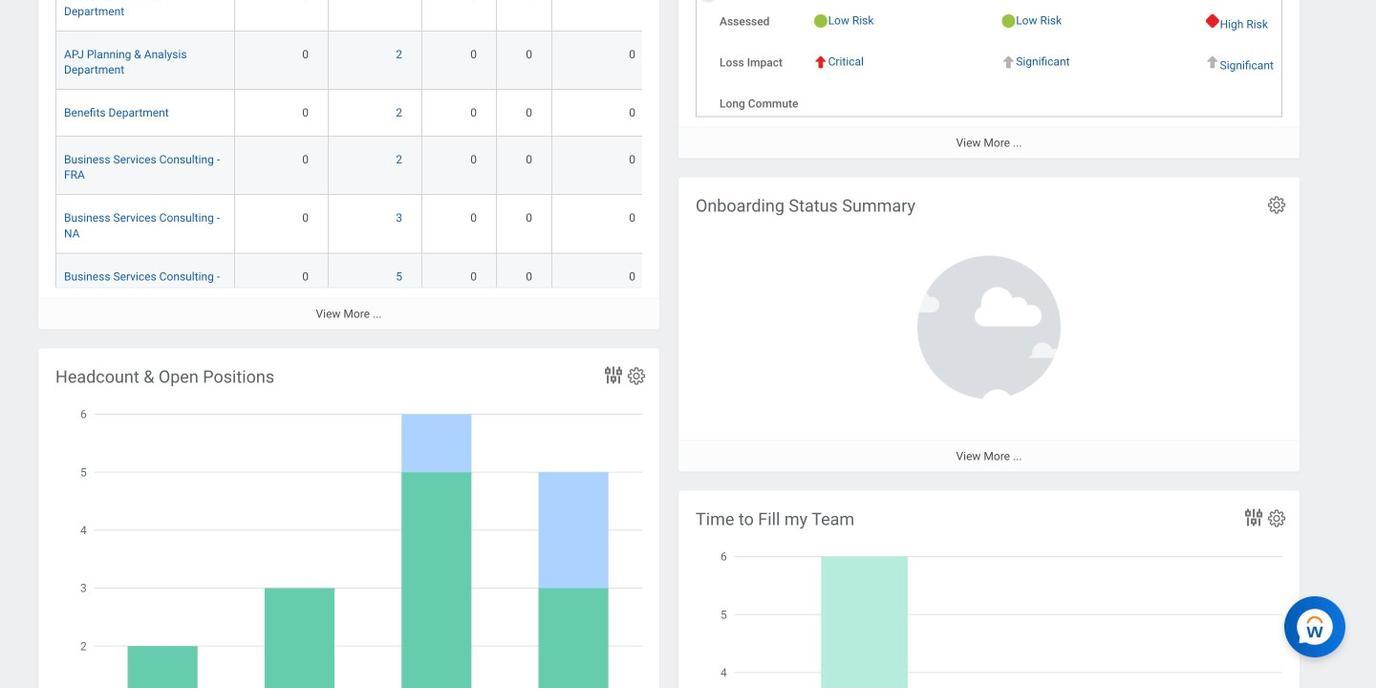 Task type: locate. For each thing, give the bounding box(es) containing it.
collapse image
[[701, 0, 712, 5]]

headcount & open positions element
[[38, 348, 660, 688]]

2 row from the top
[[55, 31, 656, 90]]

6 row from the top
[[55, 254, 656, 312]]

cell
[[329, 0, 423, 31]]

configure and view chart data image
[[602, 364, 625, 387]]

3 row from the top
[[55, 90, 656, 137]]

row
[[55, 0, 656, 31], [55, 31, 656, 90], [55, 90, 656, 137], [55, 137, 656, 195], [55, 195, 656, 254], [55, 254, 656, 312]]



Task type: describe. For each thing, give the bounding box(es) containing it.
4 row from the top
[[55, 137, 656, 195]]

configure headcount & open positions image
[[626, 366, 647, 387]]

time to fill my team element
[[679, 491, 1300, 688]]

5 row from the top
[[55, 195, 656, 254]]

1 row from the top
[[55, 0, 656, 31]]

headcount plan to pipeline element
[[38, 0, 660, 417]]

configure onboarding status summary image
[[1267, 195, 1288, 216]]

onboarding status summary element
[[679, 177, 1300, 472]]

configure time to fill my team image
[[1267, 508, 1288, 529]]

my team's retention risk element
[[679, 0, 1376, 158]]

cell inside headcount plan to pipeline element
[[329, 0, 423, 31]]

configure and view chart data image
[[1243, 506, 1266, 529]]



Task type: vqa. For each thing, say whether or not it's contained in the screenshot.
Progress
no



